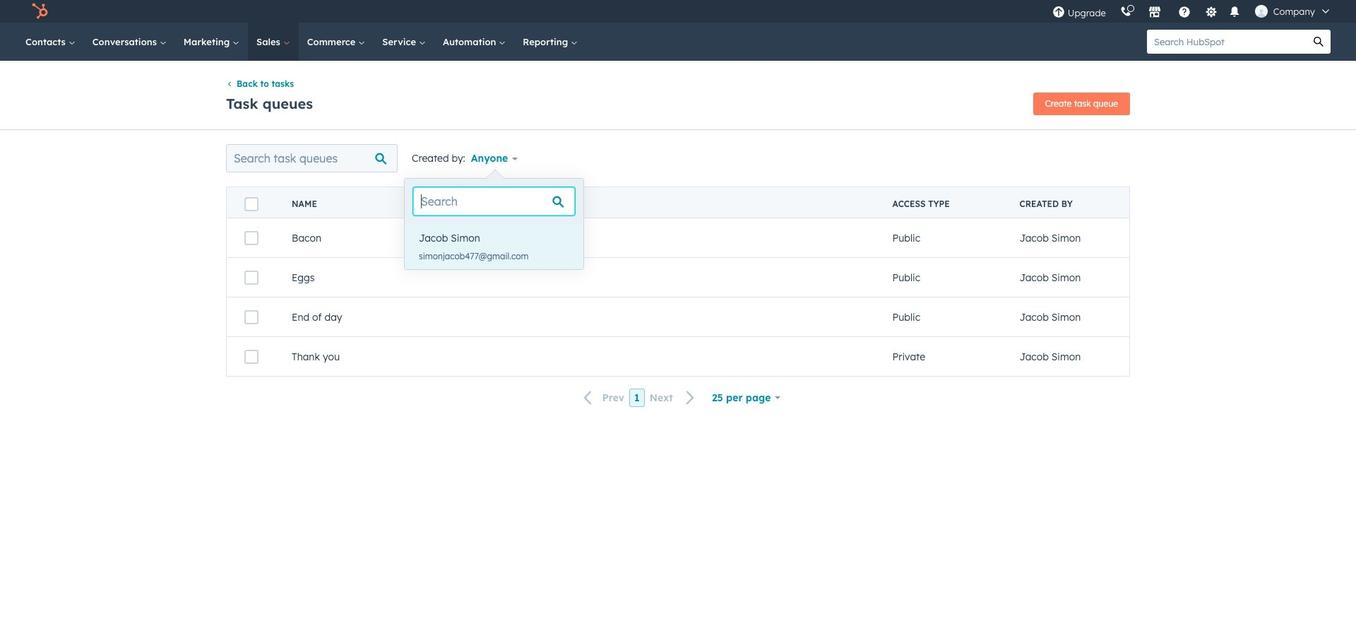 Task type: locate. For each thing, give the bounding box(es) containing it.
list box
[[405, 224, 584, 269]]

pagination navigation
[[576, 388, 704, 407]]

menu
[[1046, 0, 1340, 23]]

Search task queues search field
[[226, 144, 398, 173]]

banner
[[226, 89, 1131, 115]]

Search HubSpot search field
[[1148, 30, 1307, 54]]



Task type: describe. For each thing, give the bounding box(es) containing it.
Search search field
[[413, 187, 575, 216]]

jacob simon image
[[1256, 5, 1268, 18]]

marketplaces image
[[1149, 6, 1162, 19]]



Task type: vqa. For each thing, say whether or not it's contained in the screenshot.
Search task queues 'search box'
yes



